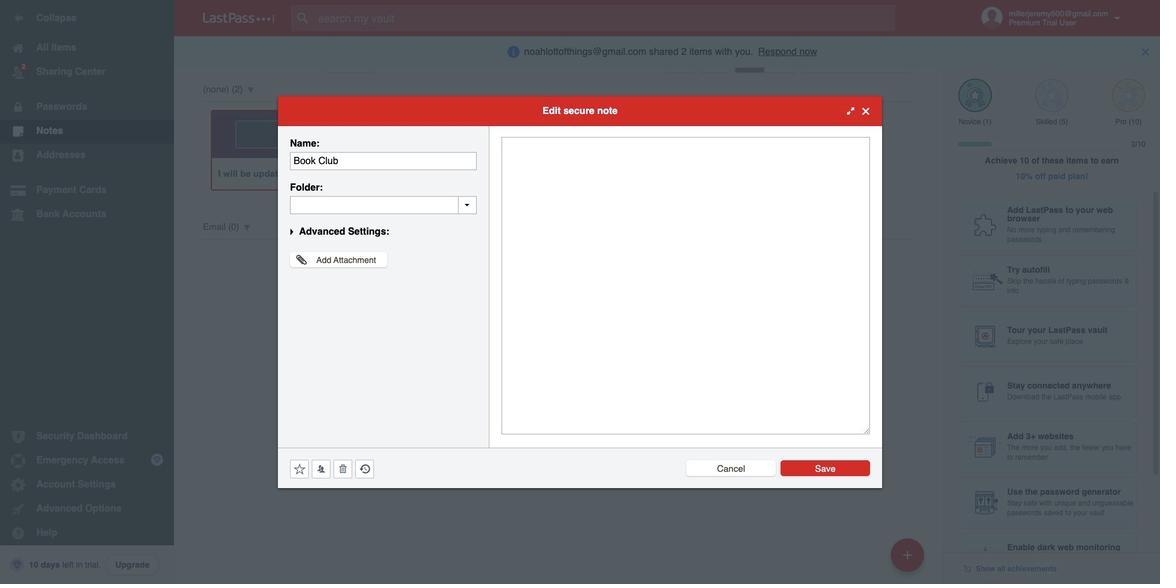 Task type: vqa. For each thing, say whether or not it's contained in the screenshot.
search my vault text box
yes



Task type: locate. For each thing, give the bounding box(es) containing it.
new item navigation
[[887, 535, 932, 585]]

main navigation navigation
[[0, 0, 174, 585]]

lastpass image
[[203, 13, 274, 24]]

None text field
[[290, 196, 477, 215]]

new item image
[[903, 551, 912, 560]]

None text field
[[502, 137, 870, 435], [290, 152, 477, 170], [502, 137, 870, 435], [290, 152, 477, 170]]

Search search field
[[291, 5, 919, 31]]

vault options navigation
[[174, 36, 944, 73]]

dialog
[[278, 96, 882, 489]]



Task type: describe. For each thing, give the bounding box(es) containing it.
search my vault text field
[[291, 5, 919, 31]]



